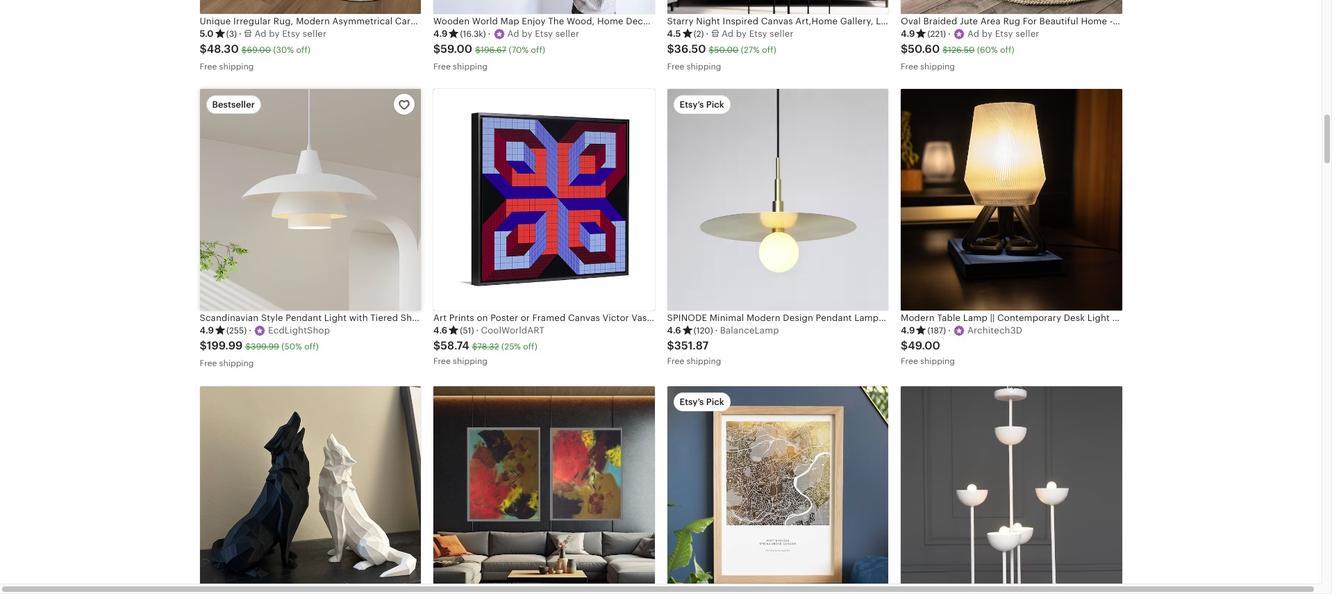 Task type: vqa. For each thing, say whether or not it's contained in the screenshot.
Vasarely
yes



Task type: describe. For each thing, give the bounding box(es) containing it.
free for 199.99
[[200, 358, 217, 368]]

(70%
[[509, 45, 529, 55]]

$ 351.87 free shipping
[[667, 339, 722, 366]]

$ down "(221)"
[[943, 45, 949, 55]]

4.9 for 50.60
[[901, 28, 915, 39]]

- right rug
[[1153, 16, 1156, 26]]

from
[[970, 313, 991, 323]]

· for 48.30
[[239, 28, 242, 39]]

$ 50.60 $ 126.50 (60% off) free shipping
[[901, 42, 1015, 71]]

a for 50.60
[[968, 28, 974, 39]]

$ down (16.3k)
[[475, 45, 481, 55]]

4.9 for 59.00
[[434, 28, 448, 39]]

1 lamp from the left
[[855, 313, 879, 323]]

$ right 36.50
[[709, 45, 715, 55]]

home
[[1082, 16, 1108, 26]]

jute
[[1116, 16, 1133, 26]]

shipping for 58.74
[[453, 356, 488, 366]]

a for 59.00
[[508, 28, 514, 39]]

shipping for 36.50
[[687, 62, 722, 71]]

58.74
[[441, 339, 470, 352]]

36.50
[[675, 42, 706, 56]]

(255)
[[227, 326, 247, 336]]

scandinavian style pendant light with tiered shade detail, perfect for kitchen, dining, bedroom and entryway- modern nordic image
[[200, 89, 421, 311]]

· for 50.60
[[949, 28, 951, 39]]

oval braided jute area rug for beautiful  home - jute rug - best quality image
[[901, 0, 1123, 14]]

bestseller
[[212, 100, 255, 110]]

b for 50.60
[[982, 28, 988, 39]]

off) for 50.60
[[1001, 45, 1015, 55]]

(120)
[[694, 326, 713, 336]]

wolf couple | shelf decor | love | coyote | wilderness design | gift | interior design | 3d printed | set of two | minimalist | contemporary image
[[200, 386, 421, 594]]

y for 36.50
[[742, 28, 747, 39]]

(3)
[[226, 29, 237, 39]]

art prints on poster or framed canvas victor vasarely - idom stri - coolart contemporary image
[[434, 89, 655, 311]]

2 lamp from the left
[[1031, 313, 1055, 323]]

starry night inspired canvas art,home gallery, luxurious wall art,vibrant living space,art enthusiast,timeless art piece,contemporary homage image
[[667, 0, 889, 14]]

for
[[1023, 16, 1038, 26]]

coolworldart
[[481, 325, 545, 336]]

seller for 59.00
[[556, 28, 580, 39]]

(51)
[[460, 326, 474, 336]]

a for 48.30
[[255, 28, 261, 39]]

jute
[[960, 16, 979, 26]]

or
[[521, 313, 530, 323]]

199.99
[[207, 339, 243, 352]]

399.99
[[251, 342, 279, 352]]

beautiful
[[1040, 16, 1079, 26]]

(2)
[[694, 29, 704, 39]]

$ 36.50 $ 50.00 (27% off) free shipping
[[667, 42, 777, 71]]

d for 48.30
[[261, 28, 267, 39]]

spinode minimal modern design pendant lamp with brass flat disc from balance lamp
[[667, 313, 1055, 323]]

(27%
[[741, 45, 760, 55]]

d for 50.60
[[974, 28, 980, 39]]

ecdlightshop
[[268, 325, 330, 336]]

· balancelamp
[[716, 325, 779, 336]]

(50%
[[282, 342, 302, 352]]

4.9 down brass
[[901, 325, 915, 336]]

a d b y etsy seller for 36.50
[[722, 28, 794, 39]]

oval
[[901, 16, 921, 26]]

balancelamp
[[720, 325, 779, 336]]

framed
[[533, 313, 566, 323]]

196.67
[[481, 45, 507, 55]]

5.0
[[200, 28, 214, 39]]

pick for foil map print, new house, copper wall art, gold foil, new home gift, wedding present image
[[706, 397, 725, 407]]

off) for 48.30
[[296, 45, 311, 55]]

foil map print, new house, copper wall art, gold foil, new home gift, wedding present image
[[667, 386, 889, 594]]

a d b y etsy seller for 50.60
[[968, 28, 1040, 39]]

canvas
[[568, 313, 600, 323]]

· right the (120)
[[716, 325, 718, 336]]

$ down "(51)"
[[472, 342, 478, 352]]

etsy for 36.50
[[750, 28, 768, 39]]

wooden world map enjoy the wood, home decor, world map wall art, 5th anniversary gift for girlfriend, housewarming gift, living room decor image
[[434, 0, 655, 14]]

b for 59.00
[[522, 28, 528, 39]]

idom
[[677, 313, 699, 323]]

brass
[[904, 313, 928, 323]]

· for 199.99
[[249, 325, 252, 336]]

$ 48.30 $ 69.00 (30% off) free shipping
[[200, 42, 311, 71]]

$ right the 48.30
[[242, 45, 247, 55]]

· for 59.00
[[488, 28, 491, 39]]

off) for 59.00
[[531, 45, 546, 55]]

$ left 196.67
[[434, 42, 441, 56]]

etsy's pick for spinode minimal modern design pendant lamp with brass flat disc from balance lamp "image"
[[680, 100, 725, 110]]

etsy for 50.60
[[996, 28, 1014, 39]]

(221)
[[928, 29, 947, 39]]

$ down oval
[[901, 42, 908, 56]]

y for 50.60
[[988, 28, 993, 39]]

48.30
[[207, 42, 239, 56]]

quality
[[1180, 16, 1210, 26]]

126.50
[[949, 45, 975, 55]]

spinode
[[667, 313, 707, 323]]



Task type: locate. For each thing, give the bounding box(es) containing it.
$ down (255) on the bottom
[[246, 342, 251, 352]]

1 b from the left
[[269, 28, 275, 39]]

shipping down 36.50
[[687, 62, 722, 71]]

a up the 69.00
[[255, 28, 261, 39]]

giacomo pendant light chandelier metal plastering brutalist dome image
[[901, 386, 1123, 594]]

3 seller from the left
[[770, 28, 794, 39]]

contemporary
[[760, 313, 824, 323]]

free inside $ 49.00 free shipping
[[901, 356, 919, 366]]

shipping down the 48.30
[[219, 62, 254, 71]]

shipping inside '$ 58.74 $ 78.32 (25% off) free shipping'
[[453, 356, 488, 366]]

etsy's pick link
[[667, 386, 889, 594]]

2 b from the left
[[522, 28, 528, 39]]

4.6 for 351.87
[[667, 325, 681, 336]]

1 vertical spatial pick
[[706, 397, 725, 407]]

3 d from the left
[[728, 28, 734, 39]]

4.5
[[667, 28, 681, 39]]

3 y from the left
[[742, 28, 747, 39]]

1 seller from the left
[[303, 28, 327, 39]]

shipping inside $ 59.00 $ 196.67 (70% off) free shipping
[[453, 62, 488, 71]]

disc
[[949, 313, 968, 323]]

1 etsy from the left
[[282, 28, 300, 39]]

etsy
[[282, 28, 300, 39], [535, 28, 553, 39], [750, 28, 768, 39], [996, 28, 1014, 39]]

(25%
[[502, 342, 521, 352]]

etsy down 'rug'
[[996, 28, 1014, 39]]

free down 50.60
[[901, 62, 919, 71]]

free down 351.87
[[667, 356, 685, 366]]

free down the 48.30
[[200, 62, 217, 71]]

seller down unique irregular rug, modern asymmetrical carpet, boho chic flooring, geometric carpet for modern livingroom, abstract area rug, multi size image at the left
[[303, 28, 327, 39]]

1 y from the left
[[275, 28, 280, 39]]

y
[[275, 28, 280, 39], [528, 28, 533, 39], [742, 28, 747, 39], [988, 28, 993, 39]]

stri
[[702, 313, 716, 323]]

2 seller from the left
[[556, 28, 580, 39]]

spinode minimal modern design pendant lamp with brass flat disc from balance lamp image
[[667, 89, 889, 311]]

· for 49.00
[[949, 325, 951, 336]]

· coolworldart
[[476, 325, 545, 336]]

pick down $ 36.50 $ 50.00 (27% off) free shipping at right
[[706, 100, 725, 110]]

free for 58.74
[[434, 356, 451, 366]]

1 4.6 from the left
[[434, 325, 448, 336]]

$ inside $ 49.00 free shipping
[[901, 339, 908, 352]]

$ inside $ 351.87 free shipping
[[667, 339, 675, 352]]

etsy's for foil map print, new house, copper wall art, gold foil, new home gift, wedding present image
[[680, 397, 704, 407]]

victor
[[603, 313, 629, 323]]

free down 36.50
[[667, 62, 685, 71]]

49.00
[[908, 339, 941, 352]]

off) right (30%
[[296, 45, 311, 55]]

$
[[200, 42, 207, 56], [434, 42, 441, 56], [667, 42, 675, 56], [901, 42, 908, 56], [242, 45, 247, 55], [475, 45, 481, 55], [709, 45, 715, 55], [943, 45, 949, 55], [200, 339, 207, 352], [434, 339, 441, 352], [667, 339, 675, 352], [901, 339, 908, 352], [246, 342, 251, 352], [472, 342, 478, 352]]

1 horizontal spatial 4.6
[[667, 325, 681, 336]]

d down "jute"
[[974, 28, 980, 39]]

free down 49.00
[[901, 356, 919, 366]]

pick down $ 351.87 free shipping on the right of page
[[706, 397, 725, 407]]

1 pick from the top
[[706, 100, 725, 110]]

1 a from the left
[[255, 28, 261, 39]]

b for 48.30
[[269, 28, 275, 39]]

lamp right balance
[[1031, 313, 1055, 323]]

design
[[783, 313, 814, 323]]

etsy's for spinode minimal modern design pendant lamp with brass flat disc from balance lamp "image"
[[680, 100, 704, 110]]

4 etsy from the left
[[996, 28, 1014, 39]]

y down area in the right top of the page
[[988, 28, 993, 39]]

b up (70%
[[522, 28, 528, 39]]

(16.3k)
[[460, 29, 486, 39]]

4 y from the left
[[988, 28, 993, 39]]

lamp left with
[[855, 313, 879, 323]]

balance
[[993, 313, 1028, 323]]

4 seller from the left
[[1016, 28, 1040, 39]]

a d b y etsy seller down wooden world map enjoy the wood, home decor, world map wall art, 5th anniversary gift for girlfriend, housewarming gift, living room decor image
[[508, 28, 580, 39]]

free inside $ 199.99 $ 399.99 (50% off) free shipping
[[200, 358, 217, 368]]

4.6 down spinode
[[667, 325, 681, 336]]

free inside $ 36.50 $ 50.00 (27% off) free shipping
[[667, 62, 685, 71]]

2 a from the left
[[508, 28, 514, 39]]

· right (187)
[[949, 325, 951, 336]]

69.00
[[247, 45, 271, 55]]

d up 50.00
[[728, 28, 734, 39]]

2 a d b y etsy seller from the left
[[508, 28, 580, 39]]

free down 58.74
[[434, 356, 451, 366]]

off) right (70%
[[531, 45, 546, 55]]

off) inside $ 59.00 $ 196.67 (70% off) free shipping
[[531, 45, 546, 55]]

$ 59.00 $ 196.67 (70% off) free shipping
[[434, 42, 546, 71]]

shipping for 50.60
[[921, 62, 955, 71]]

off) inside $ 48.30 $ 69.00 (30% off) free shipping
[[296, 45, 311, 55]]

pair of modern abstracts art, 16 x 20,,acrylic painting ,modern art,living room ,home decor wall art ,canvas sheets ,contemporary fine  art image
[[434, 386, 655, 594]]

seller for 50.60
[[1016, 28, 1040, 39]]

free inside $ 59.00 $ 196.67 (70% off) free shipping
[[434, 62, 451, 71]]

b up '(27%'
[[736, 28, 742, 39]]

0 horizontal spatial lamp
[[855, 313, 879, 323]]

d up the 69.00
[[261, 28, 267, 39]]

modern table lamp || contemporary desk light || designer mood lighting || eco friendly lamp || unique home decor image
[[901, 89, 1123, 311]]

1 a d b y etsy seller from the left
[[255, 28, 327, 39]]

3 b from the left
[[736, 28, 742, 39]]

2 etsy's pick from the top
[[680, 397, 725, 407]]

shipping down 50.60
[[921, 62, 955, 71]]

0 vertical spatial pick
[[706, 100, 725, 110]]

$ down brass
[[901, 339, 908, 352]]

on
[[477, 313, 488, 323]]

3 a from the left
[[722, 28, 728, 39]]

(187)
[[928, 326, 946, 336]]

etsy's
[[680, 100, 704, 110], [680, 397, 704, 407]]

a d b y etsy seller for 59.00
[[508, 28, 580, 39]]

free inside $ 50.60 $ 126.50 (60% off) free shipping
[[901, 62, 919, 71]]

unique irregular rug, modern asymmetrical carpet, boho chic flooring, geometric carpet for modern livingroom, abstract area rug, multi size image
[[200, 0, 421, 14]]

shipping for 48.30
[[219, 62, 254, 71]]

flat
[[930, 313, 946, 323]]

a d b y etsy seller up (30%
[[255, 28, 327, 39]]

poster
[[491, 313, 519, 323]]

coolart
[[724, 313, 758, 323]]

shipping inside $ 36.50 $ 50.00 (27% off) free shipping
[[687, 62, 722, 71]]

59.00
[[441, 42, 473, 56]]

a up (70%
[[508, 28, 514, 39]]

2 pick from the top
[[706, 397, 725, 407]]

0 vertical spatial etsy's pick
[[680, 100, 725, 110]]

free down 59.00
[[434, 62, 451, 71]]

y for 48.30
[[275, 28, 280, 39]]

(30%
[[273, 45, 294, 55]]

2 etsy from the left
[[535, 28, 553, 39]]

· right "(51)"
[[476, 325, 479, 336]]

free inside $ 48.30 $ 69.00 (30% off) free shipping
[[200, 62, 217, 71]]

0 horizontal spatial 4.6
[[434, 325, 448, 336]]

a d b y etsy seller down 'rug'
[[968, 28, 1040, 39]]

off) inside $ 50.60 $ 126.50 (60% off) free shipping
[[1001, 45, 1015, 55]]

78.32
[[478, 342, 499, 352]]

off) inside $ 36.50 $ 50.00 (27% off) free shipping
[[763, 45, 777, 55]]

etsy up (30%
[[282, 28, 300, 39]]

seller down for
[[1016, 28, 1040, 39]]

y up (70%
[[528, 28, 533, 39]]

etsy for 59.00
[[535, 28, 553, 39]]

$ left 399.99
[[200, 339, 207, 352]]

braided
[[924, 16, 958, 26]]

minimal
[[710, 313, 744, 323]]

351.87
[[675, 339, 709, 352]]

art
[[434, 313, 447, 323]]

etsy's pick down $ 36.50 $ 50.00 (27% off) free shipping at right
[[680, 100, 725, 110]]

free inside '$ 58.74 $ 78.32 (25% off) free shipping'
[[434, 356, 451, 366]]

seller for 36.50
[[770, 28, 794, 39]]

off) inside $ 199.99 $ 399.99 (50% off) free shipping
[[305, 342, 319, 352]]

free inside $ 351.87 free shipping
[[667, 356, 685, 366]]

free down 199.99
[[200, 358, 217, 368]]

4.6 for 58.74
[[434, 325, 448, 336]]

0 vertical spatial etsy's
[[680, 100, 704, 110]]

4.9 up 199.99
[[200, 325, 214, 336]]

off) for 199.99
[[305, 342, 319, 352]]

art prints on poster or framed canvas victor vasarely - idom stri - coolart contemporary
[[434, 313, 824, 323]]

shipping inside $ 49.00 free shipping
[[921, 356, 955, 366]]

shipping down 351.87
[[687, 356, 722, 366]]

free for 50.60
[[901, 62, 919, 71]]

pick for spinode minimal modern design pendant lamp with brass flat disc from balance lamp "image"
[[706, 100, 725, 110]]

modern
[[747, 313, 781, 323]]

2 4.6 from the left
[[667, 325, 681, 336]]

4.9 down oval
[[901, 28, 915, 39]]

etsy up '(27%'
[[750, 28, 768, 39]]

shipping down 199.99
[[219, 358, 254, 368]]

shipping down 59.00
[[453, 62, 488, 71]]

- right stri
[[718, 313, 722, 323]]

3 etsy from the left
[[750, 28, 768, 39]]

· right (2)
[[706, 28, 709, 39]]

shipping for 59.00
[[453, 62, 488, 71]]

1 horizontal spatial lamp
[[1031, 313, 1055, 323]]

a d b y etsy seller
[[255, 28, 327, 39], [508, 28, 580, 39], [722, 28, 794, 39], [968, 28, 1040, 39]]

50.00
[[715, 45, 739, 55]]

etsy's pick
[[680, 100, 725, 110], [680, 397, 725, 407]]

shipping inside $ 50.60 $ 126.50 (60% off) free shipping
[[921, 62, 955, 71]]

etsy's pick down $ 351.87 free shipping on the right of page
[[680, 397, 725, 407]]

a d b y etsy seller for 48.30
[[255, 28, 327, 39]]

$ down 4.5
[[667, 42, 675, 56]]

free for 59.00
[[434, 62, 451, 71]]

4 d from the left
[[974, 28, 980, 39]]

free
[[200, 62, 217, 71], [434, 62, 451, 71], [667, 62, 685, 71], [901, 62, 919, 71], [434, 356, 451, 366], [667, 356, 685, 366], [901, 356, 919, 366], [200, 358, 217, 368]]

y for 59.00
[[528, 28, 533, 39]]

a up 50.00
[[722, 28, 728, 39]]

shipping down 58.74
[[453, 356, 488, 366]]

d up (70%
[[514, 28, 520, 39]]

2 etsy's from the top
[[680, 397, 704, 407]]

oval braided jute area rug for beautiful  home - jute rug - best quality
[[901, 16, 1210, 26]]

shipping inside $ 199.99 $ 399.99 (50% off) free shipping
[[219, 358, 254, 368]]

4 a d b y etsy seller from the left
[[968, 28, 1040, 39]]

with
[[882, 313, 902, 323]]

$ down art
[[434, 339, 441, 352]]

$ 199.99 $ 399.99 (50% off) free shipping
[[200, 339, 319, 368]]

shipping for 199.99
[[219, 358, 254, 368]]

etsy for 48.30
[[282, 28, 300, 39]]

a down "jute"
[[968, 28, 974, 39]]

seller down the starry night inspired canvas art,home gallery, luxurious wall art,vibrant living space,art enthusiast,timeless art piece,contemporary homage image
[[770, 28, 794, 39]]

best
[[1158, 16, 1178, 26]]

shipping inside $ 48.30 $ 69.00 (30% off) free shipping
[[219, 62, 254, 71]]

y up (30%
[[275, 28, 280, 39]]

4.9 for 199.99
[[200, 325, 214, 336]]

d
[[261, 28, 267, 39], [514, 28, 520, 39], [728, 28, 734, 39], [974, 28, 980, 39]]

1 d from the left
[[261, 28, 267, 39]]

2 d from the left
[[514, 28, 520, 39]]

· right '(3)'
[[239, 28, 242, 39]]

- left idom
[[671, 313, 674, 323]]

off)
[[296, 45, 311, 55], [531, 45, 546, 55], [763, 45, 777, 55], [1001, 45, 1015, 55], [305, 342, 319, 352], [523, 342, 538, 352]]

shipping inside $ 351.87 free shipping
[[687, 356, 722, 366]]

rug
[[1135, 16, 1150, 26]]

2 y from the left
[[528, 28, 533, 39]]

off) right '(27%'
[[763, 45, 777, 55]]

off) right (60% on the top right of the page
[[1001, 45, 1015, 55]]

1 etsy's pick from the top
[[680, 100, 725, 110]]

prints
[[449, 313, 474, 323]]

4.6 down art
[[434, 325, 448, 336]]

· right (16.3k)
[[488, 28, 491, 39]]

lamp
[[855, 313, 879, 323], [1031, 313, 1055, 323]]

·
[[239, 28, 242, 39], [488, 28, 491, 39], [706, 28, 709, 39], [949, 28, 951, 39], [249, 325, 252, 336], [476, 325, 479, 336], [716, 325, 718, 336], [949, 325, 951, 336]]

a d b y etsy seller up '(27%'
[[722, 28, 794, 39]]

-
[[1110, 16, 1113, 26], [1153, 16, 1156, 26], [671, 313, 674, 323], [718, 313, 722, 323]]

off) for 58.74
[[523, 342, 538, 352]]

architech3d
[[968, 325, 1023, 336]]

· right "(221)"
[[949, 28, 951, 39]]

rug
[[1004, 16, 1021, 26]]

$ down 5.0
[[200, 42, 207, 56]]

etsy's down 36.50
[[680, 100, 704, 110]]

off) for 36.50
[[763, 45, 777, 55]]

$ 49.00 free shipping
[[901, 339, 955, 366]]

shipping
[[219, 62, 254, 71], [453, 62, 488, 71], [687, 62, 722, 71], [921, 62, 955, 71], [453, 356, 488, 366], [687, 356, 722, 366], [921, 356, 955, 366], [219, 358, 254, 368]]

4 b from the left
[[982, 28, 988, 39]]

seller for 48.30
[[303, 28, 327, 39]]

off) right (50%
[[305, 342, 319, 352]]

4 a from the left
[[968, 28, 974, 39]]

etsy's down $ 351.87 free shipping on the right of page
[[680, 397, 704, 407]]

y up '(27%'
[[742, 28, 747, 39]]

free for 48.30
[[200, 62, 217, 71]]

4.6
[[434, 325, 448, 336], [667, 325, 681, 336]]

etsy's pick for foil map print, new house, copper wall art, gold foil, new home gift, wedding present image
[[680, 397, 725, 407]]

· right (255) on the bottom
[[249, 325, 252, 336]]

4.9
[[434, 28, 448, 39], [901, 28, 915, 39], [200, 325, 214, 336], [901, 325, 915, 336]]

$ 58.74 $ 78.32 (25% off) free shipping
[[434, 339, 538, 366]]

b for 36.50
[[736, 28, 742, 39]]

off) inside '$ 58.74 $ 78.32 (25% off) free shipping'
[[523, 342, 538, 352]]

pendant
[[816, 313, 852, 323]]

3 a d b y etsy seller from the left
[[722, 28, 794, 39]]

$ down spinode
[[667, 339, 675, 352]]

seller down wooden world map enjoy the wood, home decor, world map wall art, 5th anniversary gift for girlfriend, housewarming gift, living room decor image
[[556, 28, 580, 39]]

off) right (25%
[[523, 342, 538, 352]]

· for 36.50
[[706, 28, 709, 39]]

1 etsy's from the top
[[680, 100, 704, 110]]

area
[[981, 16, 1001, 26]]

4.9 up 59.00
[[434, 28, 448, 39]]

50.60
[[908, 42, 940, 56]]

b up (30%
[[269, 28, 275, 39]]

1 vertical spatial etsy's
[[680, 397, 704, 407]]

(60%
[[978, 45, 998, 55]]

a
[[255, 28, 261, 39], [508, 28, 514, 39], [722, 28, 728, 39], [968, 28, 974, 39]]

shipping down 49.00
[[921, 356, 955, 366]]

a for 36.50
[[722, 28, 728, 39]]

- left jute
[[1110, 16, 1113, 26]]

etsy down wooden world map enjoy the wood, home decor, world map wall art, 5th anniversary gift for girlfriend, housewarming gift, living room decor image
[[535, 28, 553, 39]]

d for 59.00
[[514, 28, 520, 39]]

vasarely
[[632, 313, 669, 323]]

pick
[[706, 100, 725, 110], [706, 397, 725, 407]]

b down area in the right top of the page
[[982, 28, 988, 39]]

1 vertical spatial etsy's pick
[[680, 397, 725, 407]]

d for 36.50
[[728, 28, 734, 39]]

seller
[[303, 28, 327, 39], [556, 28, 580, 39], [770, 28, 794, 39], [1016, 28, 1040, 39]]

free for 36.50
[[667, 62, 685, 71]]



